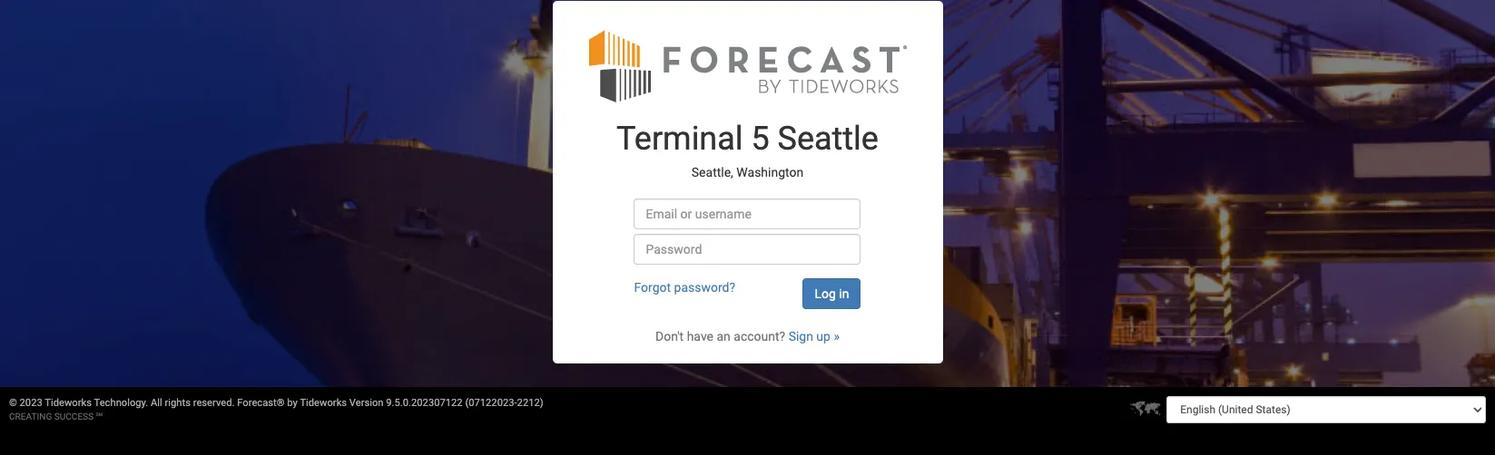 Task type: describe. For each thing, give the bounding box(es) containing it.
by
[[287, 398, 298, 410]]

forgot password? link
[[634, 280, 736, 295]]

success
[[54, 412, 94, 422]]

creating
[[9, 412, 52, 422]]

an
[[717, 329, 731, 344]]

seattle
[[778, 120, 879, 158]]

password?
[[674, 280, 736, 295]]

2 tideworks from the left
[[300, 398, 347, 410]]

Password password field
[[634, 234, 861, 265]]

don't have an account? sign up »
[[656, 329, 840, 344]]

up
[[817, 329, 831, 344]]

log in button
[[803, 279, 861, 309]]

sign up » link
[[789, 329, 840, 344]]

℠
[[96, 412, 103, 422]]

9.5.0.202307122
[[386, 398, 463, 410]]

2023
[[20, 398, 42, 410]]

© 2023 tideworks technology. all rights reserved. forecast® by tideworks version 9.5.0.202307122 (07122023-2212) creating success ℠
[[9, 398, 544, 422]]

1 tideworks from the left
[[45, 398, 92, 410]]

forecast®
[[237, 398, 285, 410]]

Email or username text field
[[634, 199, 861, 230]]

5
[[751, 120, 770, 158]]

terminal 5 seattle seattle, washington
[[617, 120, 879, 180]]

forgot
[[634, 280, 671, 295]]



Task type: locate. For each thing, give the bounding box(es) containing it.
all
[[151, 398, 162, 410]]

rights
[[165, 398, 191, 410]]

seattle,
[[692, 166, 734, 180]]

tideworks up success
[[45, 398, 92, 410]]

forecast® by tideworks image
[[589, 28, 907, 103]]

2212)
[[517, 398, 544, 410]]

in
[[839, 287, 849, 301]]

log
[[815, 287, 836, 301]]

sign
[[789, 329, 813, 344]]

washington
[[737, 166, 804, 180]]

(07122023-
[[465, 398, 517, 410]]

terminal
[[617, 120, 743, 158]]

account?
[[734, 329, 786, 344]]

reserved.
[[193, 398, 235, 410]]

tideworks right by
[[300, 398, 347, 410]]

1 horizontal spatial tideworks
[[300, 398, 347, 410]]

forgot password? log in
[[634, 280, 849, 301]]

»
[[834, 329, 840, 344]]

tideworks
[[45, 398, 92, 410], [300, 398, 347, 410]]

technology.
[[94, 398, 148, 410]]

version
[[349, 398, 384, 410]]

©
[[9, 398, 17, 410]]

don't
[[656, 329, 684, 344]]

0 horizontal spatial tideworks
[[45, 398, 92, 410]]

have
[[687, 329, 714, 344]]



